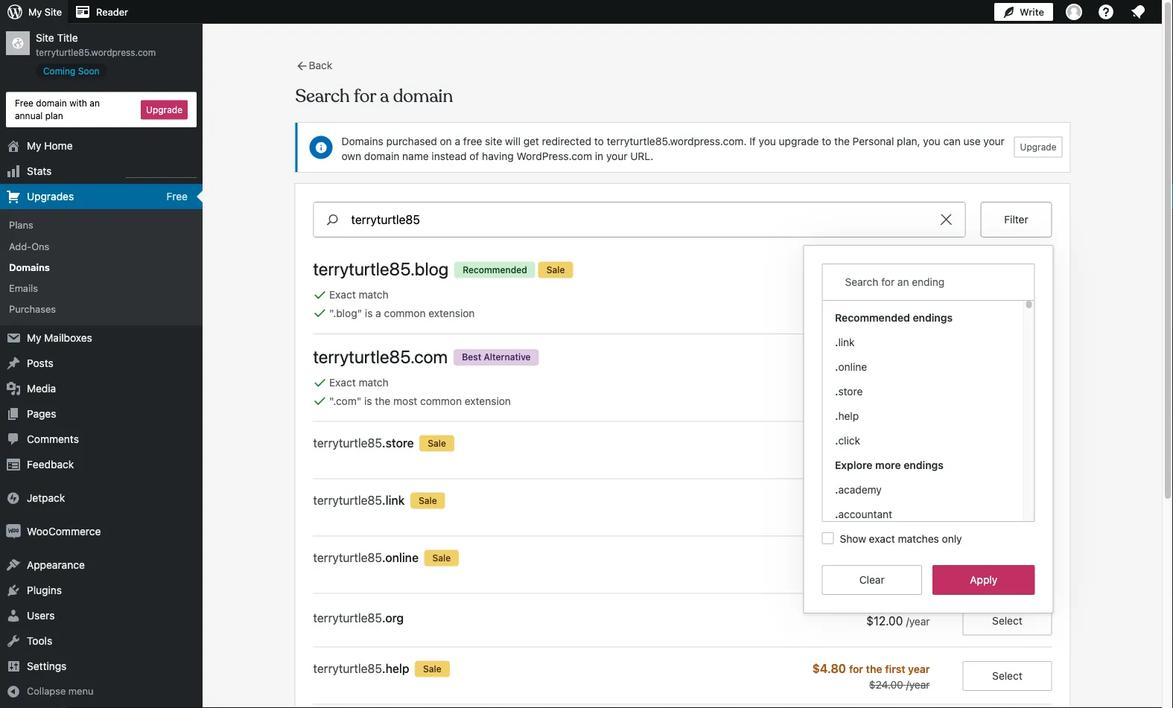 Task type: locate. For each thing, give the bounding box(es) containing it.
2 . from the top
[[835, 360, 838, 373]]

. down $1.08
[[835, 508, 838, 520]]

1 vertical spatial $12.00
[[866, 614, 903, 628]]

1 $12.00 from the top
[[866, 371, 906, 385]]

/year for $0.96
[[906, 453, 930, 466]]

posts link
[[0, 351, 203, 376]]

show
[[840, 533, 866, 545]]

site left title
[[36, 32, 54, 44]]

terryturtle85 .store
[[313, 436, 414, 450]]

5 first from the top
[[885, 663, 905, 675]]

2 is from the top
[[364, 395, 372, 407]]

4 terryturtle85 from the top
[[313, 493, 382, 507]]

my home link
[[0, 133, 203, 159]]

the inside $4.84 for the first year $22.00 /year
[[866, 277, 882, 289]]

$0.96 for the first year $48.00 /year
[[813, 436, 930, 466]]

1 vertical spatial your
[[606, 150, 627, 162]]

/year inside the $4.80 for the first year $24.00 /year
[[906, 679, 930, 691]]

0 vertical spatial a
[[455, 135, 460, 147]]

terryturtle85 down terryturtle85 .link
[[313, 550, 382, 565]]

free
[[463, 135, 482, 147]]

a right ".blog" in the top of the page
[[376, 307, 381, 319]]

free down highest hourly views 0 image
[[166, 190, 188, 203]]

1 horizontal spatial a
[[455, 135, 460, 147]]

2 to from the left
[[822, 135, 831, 147]]

/year down "search for an ending" text field
[[906, 293, 930, 305]]

of
[[469, 150, 479, 162]]

year down matches
[[908, 552, 930, 564]]

explore
[[835, 459, 872, 471]]

with
[[69, 98, 87, 108]]

posts
[[27, 357, 53, 369]]

terryturtle85.wordpress.com
[[36, 47, 156, 57]]

. for online
[[835, 360, 838, 373]]

. down . help
[[835, 434, 838, 446]]

4 first from the top
[[885, 552, 905, 564]]

first up the $24.00
[[885, 663, 905, 675]]

first up $30.00
[[885, 552, 905, 564]]

1 vertical spatial my
[[27, 140, 41, 152]]

terryturtle85 up ".blog" in the top of the page
[[313, 258, 411, 279]]

2 vertical spatial select
[[992, 670, 1022, 682]]

terryturtle85 down ".blog" in the top of the page
[[313, 346, 411, 367]]

1 vertical spatial a
[[376, 307, 381, 319]]

/year for $4.80
[[906, 679, 930, 691]]

. for accountant
[[835, 508, 838, 520]]

terryturtle85 up terryturtle85 .help
[[313, 611, 382, 625]]

domains for domains purchased on a free site will get redirected to terryturtle85.wordpress.com. if you upgrade to the personal plan, you can use your own domain name instead of having wordpress.com in your url.
[[341, 135, 383, 147]]

first inside $1.08 for the first year $9.00 /year
[[885, 495, 905, 507]]

1 vertical spatial domains
[[9, 261, 50, 273]]

/year inside $4.84 for the first year $22.00 /year
[[906, 293, 930, 305]]

1 /year from the top
[[906, 293, 930, 305]]

1 terryturtle85 from the top
[[313, 258, 411, 279]]

$12.00 right the "store"
[[866, 371, 906, 385]]

the inside $0.96 for the first year $48.00 /year
[[866, 437, 882, 450]]

the
[[834, 135, 850, 147], [866, 277, 882, 289], [375, 395, 390, 407], [866, 437, 882, 450], [866, 495, 882, 507], [866, 552, 882, 564], [866, 663, 882, 675]]

terryturtle85 down the terryturtle85 .org
[[313, 661, 382, 676]]

/year down clear button
[[906, 615, 930, 628]]

domains inside domains purchased on a free site will get redirected to terryturtle85.wordpress.com. if you upgrade to the personal plan, you can use your own domain name instead of having wordpress.com in your url.
[[341, 135, 383, 147]]

".blog" is a common extension
[[329, 307, 475, 319]]

/year right $30.00
[[906, 568, 930, 580]]

1 horizontal spatial free
[[166, 190, 188, 203]]

1 horizontal spatial upgrade
[[1020, 142, 1057, 152]]

3 select button from the top
[[963, 661, 1052, 691]]

".com" is the most common extension
[[329, 395, 511, 407]]

1 vertical spatial extension
[[465, 395, 511, 407]]

/year
[[906, 293, 930, 305], [906, 453, 930, 466], [906, 511, 930, 523], [906, 568, 930, 580], [906, 615, 930, 628], [906, 679, 930, 691]]

match down terryturtle85 .blog
[[359, 289, 389, 301]]

my up posts
[[27, 332, 41, 344]]

select
[[992, 559, 1022, 571], [992, 615, 1022, 627], [992, 670, 1022, 682]]

exact
[[329, 289, 356, 301], [329, 376, 356, 389]]

1 first from the top
[[885, 277, 905, 289]]

the up $22.00
[[866, 277, 882, 289]]

. up . click
[[835, 410, 838, 422]]

img image inside "jetpack" link
[[6, 491, 21, 506]]

first up $9.00 on the right
[[885, 495, 905, 507]]

0 horizontal spatial domains
[[9, 261, 50, 273]]

/year inside $1.20 for the first year $30.00 /year
[[906, 568, 930, 580]]

purchases
[[9, 303, 56, 315]]

a inside domains purchased on a free site will get redirected to terryturtle85.wordpress.com. if you upgrade to the personal plan, you can use your own domain name instead of having wordpress.com in your url.
[[455, 135, 460, 147]]

select button
[[963, 550, 1052, 580], [963, 606, 1052, 636], [963, 661, 1052, 691]]

. up . help
[[835, 385, 838, 397]]

2 first from the top
[[885, 437, 905, 450]]

exact match for terryturtle85 .com
[[329, 376, 389, 389]]

exact up ".blog" in the top of the page
[[329, 289, 356, 301]]

2 terryturtle85 from the top
[[313, 346, 411, 367]]

recommended inside 'domain search filters' tooltip
[[835, 311, 910, 324]]

year inside $1.08 for the first year $9.00 /year
[[908, 495, 930, 507]]

my for my home
[[27, 140, 41, 152]]

your right use
[[983, 135, 1005, 147]]

.
[[835, 336, 838, 348], [835, 360, 838, 373], [835, 385, 838, 397], [835, 410, 838, 422], [835, 434, 838, 446], [835, 483, 838, 496], [835, 508, 838, 520]]

0 vertical spatial $12.00
[[866, 371, 906, 385]]

close search image
[[928, 211, 965, 229]]

extension down best alternative
[[465, 395, 511, 407]]

you right if
[[759, 135, 776, 147]]

".blog"
[[329, 307, 362, 319]]

1 vertical spatial site
[[36, 32, 54, 44]]

2 year from the top
[[908, 437, 930, 450]]

0 vertical spatial my
[[28, 6, 42, 18]]

year inside $1.20 for the first year $30.00 /year
[[908, 552, 930, 564]]

exact up the ".com" at the bottom left
[[329, 376, 356, 389]]

recommended for recommended
[[463, 264, 527, 275]]

5 /year from the top
[[906, 615, 930, 628]]

my mailboxes link
[[0, 326, 203, 351]]

search
[[295, 85, 350, 108]]

2 img image from the top
[[6, 524, 21, 539]]

to up in
[[594, 135, 604, 147]]

4 . from the top
[[835, 410, 838, 422]]

. down . link
[[835, 360, 838, 373]]

for for search
[[354, 85, 376, 108]]

0 vertical spatial match
[[359, 289, 389, 301]]

0 vertical spatial img image
[[6, 491, 21, 506]]

common right most in the left of the page
[[420, 395, 462, 407]]

0 horizontal spatial to
[[594, 135, 604, 147]]

0 horizontal spatial you
[[759, 135, 776, 147]]

reader link
[[68, 0, 134, 24]]

/year right more
[[906, 453, 930, 466]]

1 vertical spatial is
[[364, 395, 372, 407]]

endings down "search for an ending" text field
[[912, 311, 952, 324]]

1 vertical spatial select button
[[963, 606, 1052, 636]]

upgrade right use
[[1020, 142, 1057, 152]]

first inside $1.20 for the first year $30.00 /year
[[885, 552, 905, 564]]

the inside the $4.80 for the first year $24.00 /year
[[866, 663, 882, 675]]

tools
[[27, 635, 52, 647]]

first up $22.00
[[885, 277, 905, 289]]

1 vertical spatial recommended
[[835, 311, 910, 324]]

domain search filters tooltip
[[803, 238, 1054, 614]]

1 vertical spatial exact match
[[329, 376, 389, 389]]

first for $4.84
[[885, 277, 905, 289]]

match down terryturtle85 .com
[[359, 376, 389, 389]]

is right the ".com" at the bottom left
[[364, 395, 372, 407]]

for down show
[[849, 552, 863, 564]]

. for help
[[835, 410, 838, 422]]

the inside $1.20 for the first year $30.00 /year
[[866, 552, 882, 564]]

recommended down $22.00
[[835, 311, 910, 324]]

1 is from the top
[[365, 307, 373, 319]]

. for store
[[835, 385, 838, 397]]

to right upgrade at the right top of page
[[822, 135, 831, 147]]

upgrade for upgrade button
[[146, 104, 182, 115]]

the up $48.00
[[866, 437, 882, 450]]

1 match from the top
[[359, 289, 389, 301]]

0 vertical spatial recommended
[[463, 264, 527, 275]]

feedback link
[[0, 452, 203, 477]]

exact
[[869, 533, 895, 545]]

$22.00
[[869, 293, 903, 305]]

comments
[[27, 433, 79, 445]]

is for .com
[[364, 395, 372, 407]]

2 exact match from the top
[[329, 376, 389, 389]]

my left home
[[27, 140, 41, 152]]

1 horizontal spatial domain
[[364, 150, 399, 162]]

terryturtle85 .blog
[[313, 258, 449, 279]]

$12.00 for $12.00 /year
[[866, 614, 903, 628]]

domains up own
[[341, 135, 383, 147]]

recommended
[[463, 264, 527, 275], [835, 311, 910, 324]]

instead
[[432, 150, 467, 162]]

select for $1.20
[[992, 559, 1022, 571]]

users
[[27, 610, 55, 622]]

for right search
[[354, 85, 376, 108]]

0 horizontal spatial a
[[376, 307, 381, 319]]

terryturtle85
[[313, 258, 411, 279], [313, 346, 411, 367], [313, 436, 382, 450], [313, 493, 382, 507], [313, 550, 382, 565], [313, 611, 382, 625], [313, 661, 382, 676]]

the for $4.80
[[866, 663, 882, 675]]

0 vertical spatial select button
[[963, 550, 1052, 580]]

will
[[505, 135, 521, 147]]

endings right more
[[903, 459, 943, 471]]

1 horizontal spatial to
[[822, 135, 831, 147]]

emails link
[[0, 278, 203, 299]]

my left "reader" link
[[28, 6, 42, 18]]

free for free domain with an annual plan
[[15, 98, 33, 108]]

free inside free domain with an annual plan
[[15, 98, 33, 108]]

year for $1.20
[[908, 552, 930, 564]]

$12.00 down clear button
[[866, 614, 903, 628]]

exact match
[[329, 289, 389, 301], [329, 376, 389, 389]]

terryturtle85 down the ".com" at the bottom left
[[313, 436, 382, 450]]

1 . from the top
[[835, 336, 838, 348]]

select button for $1.20
[[963, 550, 1052, 580]]

settings link
[[0, 654, 203, 679]]

extension up best on the left of page
[[429, 307, 475, 319]]

1 vertical spatial select
[[992, 615, 1022, 627]]

show exact matches only
[[840, 533, 962, 545]]

for inside $4.84 for the first year $22.00 /year
[[849, 277, 863, 289]]

the inside $1.08 for the first year $9.00 /year
[[866, 495, 882, 507]]

/year up matches
[[906, 511, 930, 523]]

a right on
[[455, 135, 460, 147]]

exact match up ".blog" in the top of the page
[[329, 289, 389, 301]]

first for $4.80
[[885, 663, 905, 675]]

1 vertical spatial common
[[420, 395, 462, 407]]

1 vertical spatial img image
[[6, 524, 21, 539]]

to
[[594, 135, 604, 147], [822, 135, 831, 147]]

/year inside $0.96 for the first year $48.00 /year
[[906, 453, 930, 466]]

. for click
[[835, 434, 838, 446]]

sale for terryturtle85 .help
[[423, 664, 442, 674]]

mailboxes
[[44, 332, 92, 344]]

6 . from the top
[[835, 483, 838, 496]]

3 /year from the top
[[906, 511, 930, 523]]

1 vertical spatial exact
[[329, 376, 356, 389]]

filter button
[[981, 202, 1052, 238]]

4 year from the top
[[908, 552, 930, 564]]

1 img image from the top
[[6, 491, 21, 506]]

0 horizontal spatial upgrade
[[146, 104, 182, 115]]

3 year from the top
[[908, 495, 930, 507]]

upgrade inside button
[[146, 104, 182, 115]]

1 vertical spatial free
[[166, 190, 188, 203]]

1 vertical spatial upgrade
[[1020, 142, 1057, 152]]

for inside $1.08 for the first year $9.00 /year
[[849, 495, 863, 507]]

5 year from the top
[[908, 663, 930, 675]]

site up title
[[45, 6, 62, 18]]

first inside $0.96 for the first year $48.00 /year
[[885, 437, 905, 450]]

store
[[838, 385, 862, 397]]

for for $4.80
[[849, 663, 863, 675]]

for up explore at the bottom of the page
[[849, 437, 863, 450]]

for inside $1.20 for the first year $30.00 /year
[[849, 552, 863, 564]]

jetpack link
[[0, 486, 203, 511]]

coming soon
[[43, 66, 100, 76]]

3 first from the top
[[885, 495, 905, 507]]

1 vertical spatial domain
[[364, 150, 399, 162]]

3 terryturtle85 from the top
[[313, 436, 382, 450]]

img image for woocommerce
[[6, 524, 21, 539]]

the up accountant
[[866, 495, 882, 507]]

emails
[[9, 282, 38, 294]]

2 match from the top
[[359, 376, 389, 389]]

1 exact match from the top
[[329, 289, 389, 301]]

is right ".blog" in the top of the page
[[365, 307, 373, 319]]

0 vertical spatial extension
[[429, 307, 475, 319]]

None text field
[[835, 268, 1030, 296]]

0 vertical spatial domains
[[341, 135, 383, 147]]

year down $12.00 /year
[[908, 663, 930, 675]]

for inside $0.96 for the first year $48.00 /year
[[849, 437, 863, 450]]

the left personal
[[834, 135, 850, 147]]

your
[[983, 135, 1005, 147], [606, 150, 627, 162]]

0 vertical spatial exact
[[329, 289, 356, 301]]

first for $1.08
[[885, 495, 905, 507]]

use
[[963, 135, 981, 147]]

write
[[1020, 6, 1044, 18]]

2 vertical spatial my
[[27, 332, 41, 344]]

2 vertical spatial select button
[[963, 661, 1052, 691]]

5 . from the top
[[835, 434, 838, 446]]

img image left jetpack on the left bottom of page
[[6, 491, 21, 506]]

purchased
[[386, 135, 437, 147]]

2 /year from the top
[[906, 453, 930, 466]]

upgrade
[[779, 135, 819, 147]]

None search field
[[313, 202, 966, 238]]

my site link
[[0, 0, 68, 24]]

you left can
[[923, 135, 940, 147]]

/year right the $24.00
[[906, 679, 930, 691]]

your right in
[[606, 150, 627, 162]]

site title terryturtle85.wordpress.com
[[36, 32, 156, 57]]

year inside the $4.80 for the first year $24.00 /year
[[908, 663, 930, 675]]

0 vertical spatial free
[[15, 98, 33, 108]]

my mailboxes
[[27, 332, 92, 344]]

year up explore more endings
[[908, 437, 930, 450]]

0 vertical spatial select
[[992, 559, 1022, 571]]

img image left woocommerce
[[6, 524, 21, 539]]

media link
[[0, 376, 203, 401]]

recommended right .blog on the left of the page
[[463, 264, 527, 275]]

3 . from the top
[[835, 385, 838, 397]]

$12.00
[[866, 371, 906, 385], [866, 614, 903, 628]]

match for .com
[[359, 376, 389, 389]]

1 year from the top
[[908, 277, 930, 289]]

settings
[[27, 660, 67, 673]]

img image
[[6, 491, 21, 506], [6, 524, 21, 539]]

title
[[57, 32, 78, 44]]

first inside $4.84 for the first year $22.00 /year
[[885, 277, 905, 289]]

1 select from the top
[[992, 559, 1022, 571]]

domain inside free domain with an annual plan
[[36, 98, 67, 108]]

2 $12.00 from the top
[[866, 614, 903, 628]]

add-ons
[[9, 240, 49, 252]]

domain up annual plan
[[36, 98, 67, 108]]

year up matches
[[908, 495, 930, 507]]

0 horizontal spatial recommended
[[463, 264, 527, 275]]

1 horizontal spatial domains
[[341, 135, 383, 147]]

2 select from the top
[[992, 615, 1022, 627]]

domains for domains
[[9, 261, 50, 273]]

0 vertical spatial is
[[365, 307, 373, 319]]

0 vertical spatial your
[[983, 135, 1005, 147]]

0 vertical spatial endings
[[912, 311, 952, 324]]

plans
[[9, 219, 33, 231]]

$1.20
[[815, 550, 846, 565]]

0 vertical spatial exact match
[[329, 289, 389, 301]]

1 horizontal spatial you
[[923, 135, 940, 147]]

the up $30.00
[[866, 552, 882, 564]]

first inside the $4.80 for the first year $24.00 /year
[[885, 663, 905, 675]]

menu
[[68, 686, 93, 697]]

6 terryturtle85 from the top
[[313, 611, 382, 625]]

terryturtle85 for .online
[[313, 550, 382, 565]]

1 horizontal spatial recommended
[[835, 311, 910, 324]]

for up . accountant
[[849, 495, 863, 507]]

common up .com
[[384, 307, 426, 319]]

free up annual plan
[[15, 98, 33, 108]]

domains link
[[0, 257, 203, 278]]

.link
[[382, 493, 405, 507]]

0 horizontal spatial domain
[[36, 98, 67, 108]]

for right $4.84
[[849, 277, 863, 289]]

explore more endings
[[835, 459, 943, 471]]

for right '$4.80'
[[849, 663, 863, 675]]

for
[[354, 85, 376, 108], [849, 277, 863, 289], [849, 437, 863, 450], [849, 495, 863, 507], [849, 552, 863, 564], [849, 663, 863, 675]]

the up the $24.00
[[866, 663, 882, 675]]

free domain with an annual plan
[[15, 98, 100, 121]]

terryturtle85 .link
[[313, 493, 405, 507]]

0 horizontal spatial your
[[606, 150, 627, 162]]

0 vertical spatial domain
[[36, 98, 67, 108]]

domain right own
[[364, 150, 399, 162]]

exact match up the ".com" at the bottom left
[[329, 376, 389, 389]]

3 select from the top
[[992, 670, 1022, 682]]

upgrade
[[146, 104, 182, 115], [1020, 142, 1057, 152]]

/year inside $1.08 for the first year $9.00 /year
[[906, 511, 930, 523]]

1 select button from the top
[[963, 550, 1052, 580]]

. down explore at the bottom of the page
[[835, 483, 838, 496]]

upgrade for upgrade link
[[1020, 142, 1057, 152]]

domains down add-ons
[[9, 261, 50, 273]]

. help
[[835, 410, 859, 422]]

4 /year from the top
[[906, 568, 930, 580]]

2 exact from the top
[[329, 376, 356, 389]]

year inside $4.84 for the first year $22.00 /year
[[908, 277, 930, 289]]

year up recommended endings
[[908, 277, 930, 289]]

1 vertical spatial match
[[359, 376, 389, 389]]

for inside the $4.80 for the first year $24.00 /year
[[849, 663, 863, 675]]

accountant
[[838, 508, 892, 520]]

year inside $0.96 for the first year $48.00 /year
[[908, 437, 930, 450]]

6 /year from the top
[[906, 679, 930, 691]]

img image inside woocommerce link
[[6, 524, 21, 539]]

terryturtle85 for .blog
[[313, 258, 411, 279]]

1 to from the left
[[594, 135, 604, 147]]

. up . online
[[835, 336, 838, 348]]

5 terryturtle85 from the top
[[313, 550, 382, 565]]

my inside my home link
[[27, 140, 41, 152]]

site inside site title terryturtle85.wordpress.com
[[36, 32, 54, 44]]

get
[[523, 135, 539, 147]]

match
[[359, 289, 389, 301], [359, 376, 389, 389]]

name
[[402, 150, 429, 162]]

my site
[[28, 6, 62, 18]]

terryturtle85 down terryturtle85 .store
[[313, 493, 382, 507]]

0 horizontal spatial free
[[15, 98, 33, 108]]

my for my site
[[28, 6, 42, 18]]

7 . from the top
[[835, 508, 838, 520]]

1 exact from the top
[[329, 289, 356, 301]]

0 vertical spatial upgrade
[[146, 104, 182, 115]]

/year for $1.08
[[906, 511, 930, 523]]

my for my mailboxes
[[27, 332, 41, 344]]

the for $4.84
[[866, 277, 882, 289]]

first up $48.00
[[885, 437, 905, 450]]

7 terryturtle85 from the top
[[313, 661, 382, 676]]

upgrade up highest hourly views 0 image
[[146, 104, 182, 115]]

my inside my site link
[[28, 6, 42, 18]]



Task type: describe. For each thing, give the bounding box(es) containing it.
free for free
[[166, 190, 188, 203]]

users link
[[0, 603, 203, 629]]

exact for terryturtle85 .blog
[[329, 289, 356, 301]]

having
[[482, 150, 514, 162]]

select button for $4.80
[[963, 661, 1052, 691]]

an
[[90, 98, 100, 108]]

year for $4.80
[[908, 663, 930, 675]]

redirected
[[542, 135, 591, 147]]

".com"
[[329, 395, 361, 407]]

the inside domains purchased on a free site will get redirected to terryturtle85.wordpress.com. if you upgrade to the personal plan, you can use your own domain name instead of having wordpress.com in your url.
[[834, 135, 850, 147]]

personal
[[853, 135, 894, 147]]

terryturtle85 for .help
[[313, 661, 382, 676]]

.blog
[[411, 258, 449, 279]]

. for link
[[835, 336, 838, 348]]

domain inside domains purchased on a free site will get redirected to terryturtle85.wordpress.com. if you upgrade to the personal plan, you can use your own domain name instead of having wordpress.com in your url.
[[364, 150, 399, 162]]

year for $4.84
[[908, 277, 930, 289]]

$30.00
[[869, 568, 903, 580]]

help
[[838, 410, 859, 422]]

best
[[462, 352, 481, 362]]

. click
[[835, 434, 860, 446]]

add-ons link
[[0, 236, 203, 257]]

. for academy
[[835, 483, 838, 496]]

jetpack
[[27, 492, 65, 504]]

$4.80
[[812, 661, 846, 676]]

$4.84
[[812, 275, 846, 290]]

purchases link
[[0, 299, 203, 320]]

soon
[[78, 66, 100, 76]]

sale for terryturtle85 .store
[[428, 438, 446, 448]]

online
[[838, 360, 867, 373]]

.org
[[382, 611, 404, 625]]

highest hourly views 0 image
[[126, 168, 197, 178]]

write link
[[994, 0, 1053, 24]]

terryturtle85 .org
[[313, 611, 404, 625]]

/year for $4.84
[[906, 293, 930, 305]]

What would you like your domain name to be? search field
[[351, 203, 928, 237]]

Show exact matches only checkbox
[[822, 533, 834, 544]]

exact for terryturtle85 .com
[[329, 376, 356, 389]]

appearance link
[[0, 553, 203, 578]]

coming
[[43, 66, 76, 76]]

help image
[[1097, 3, 1115, 21]]

$24.00
[[869, 679, 903, 691]]

back link
[[295, 59, 332, 72]]

terryturtle85.wordpress.com.
[[607, 135, 747, 147]]

plan,
[[897, 135, 920, 147]]

time image
[[1166, 57, 1173, 71]]

1 horizontal spatial your
[[983, 135, 1005, 147]]

sale for terryturtle85 .online
[[432, 553, 451, 563]]

plugins
[[27, 584, 62, 597]]

$12.00 /year
[[866, 614, 930, 628]]

$9.00
[[875, 511, 903, 523]]

. accountant
[[835, 508, 892, 520]]

year for $1.08
[[908, 495, 930, 507]]

most
[[393, 395, 417, 407]]

plans link
[[0, 215, 203, 236]]

tools link
[[0, 629, 203, 654]]

1 vertical spatial endings
[[903, 459, 943, 471]]

clear button
[[822, 565, 922, 595]]

terryturtle85 .com
[[313, 346, 448, 367]]

pages link
[[0, 401, 203, 427]]

open search image
[[314, 211, 351, 229]]

.help
[[382, 661, 409, 676]]

0 vertical spatial site
[[45, 6, 62, 18]]

recommended endings
[[835, 311, 952, 324]]

.online
[[382, 550, 419, 565]]

1 you from the left
[[759, 135, 776, 147]]

alternative
[[484, 352, 531, 362]]

the for $1.20
[[866, 552, 882, 564]]

2 select button from the top
[[963, 606, 1052, 636]]

2 you from the left
[[923, 135, 940, 147]]

upgrades
[[27, 190, 74, 203]]

terryturtle85 for .store
[[313, 436, 382, 450]]

annual plan
[[15, 110, 63, 121]]

$0.96
[[813, 436, 846, 450]]

Search for an ending text field
[[841, 273, 1020, 291]]

terryturtle85 for .com
[[313, 346, 411, 367]]

search for a domain
[[295, 85, 453, 108]]

apply
[[970, 574, 997, 586]]

. online
[[835, 360, 867, 373]]

/year inside $12.00 /year
[[906, 615, 930, 628]]

is for .blog
[[365, 307, 373, 319]]

my home
[[27, 140, 73, 152]]

year for $0.96
[[908, 437, 930, 450]]

select for $4.80
[[992, 670, 1022, 682]]

0 vertical spatial common
[[384, 307, 426, 319]]

match for .blog
[[359, 289, 389, 301]]

$12.00 for $12.00
[[866, 371, 906, 385]]

. link
[[835, 336, 854, 348]]

home
[[44, 140, 73, 152]]

site
[[485, 135, 502, 147]]

for for $1.20
[[849, 552, 863, 564]]

apply button
[[932, 565, 1035, 595]]

. store
[[835, 385, 862, 397]]

for for $0.96
[[849, 437, 863, 450]]

exact match for terryturtle85 .blog
[[329, 289, 389, 301]]

for for $4.84
[[849, 277, 863, 289]]

the for $1.08
[[866, 495, 882, 507]]

first for $0.96
[[885, 437, 905, 450]]

more
[[875, 459, 901, 471]]

reader
[[96, 6, 128, 18]]

upgrade button
[[141, 100, 188, 119]]

img image for jetpack
[[6, 491, 21, 506]]

the for $0.96
[[866, 437, 882, 450]]

$1.08
[[815, 493, 846, 507]]

/year for $1.20
[[906, 568, 930, 580]]

the left most in the left of the page
[[375, 395, 390, 407]]

none text field inside 'domain search filters' tooltip
[[835, 268, 1030, 296]]

first for $1.20
[[885, 552, 905, 564]]

can
[[943, 135, 961, 147]]

collapse menu link
[[0, 679, 203, 704]]

add-
[[9, 240, 31, 252]]

comments link
[[0, 427, 203, 452]]

$4.84 for the first year $22.00 /year
[[812, 275, 930, 305]]

terryturtle85 for .link
[[313, 493, 382, 507]]

ons
[[31, 240, 49, 252]]

stats link
[[0, 159, 203, 184]]

terryturtle85 for .org
[[313, 611, 382, 625]]

wordpress.com
[[516, 150, 592, 162]]

terryturtle85 .online
[[313, 550, 419, 565]]

. academy
[[835, 483, 881, 496]]

.com
[[411, 346, 448, 367]]

manage your notifications image
[[1129, 3, 1147, 21]]

my profile image
[[1066, 4, 1082, 20]]

.store
[[382, 436, 414, 450]]

for for $1.08
[[849, 495, 863, 507]]

recommended for recommended endings
[[835, 311, 910, 324]]

woocommerce
[[27, 526, 101, 538]]

sale for terryturtle85 .link
[[418, 495, 437, 506]]

woocommerce link
[[0, 519, 203, 544]]

matches
[[898, 533, 939, 545]]

back
[[309, 59, 332, 72]]

feedback
[[27, 458, 74, 471]]



Task type: vqa. For each thing, say whether or not it's contained in the screenshot.
$1.20's Select
yes



